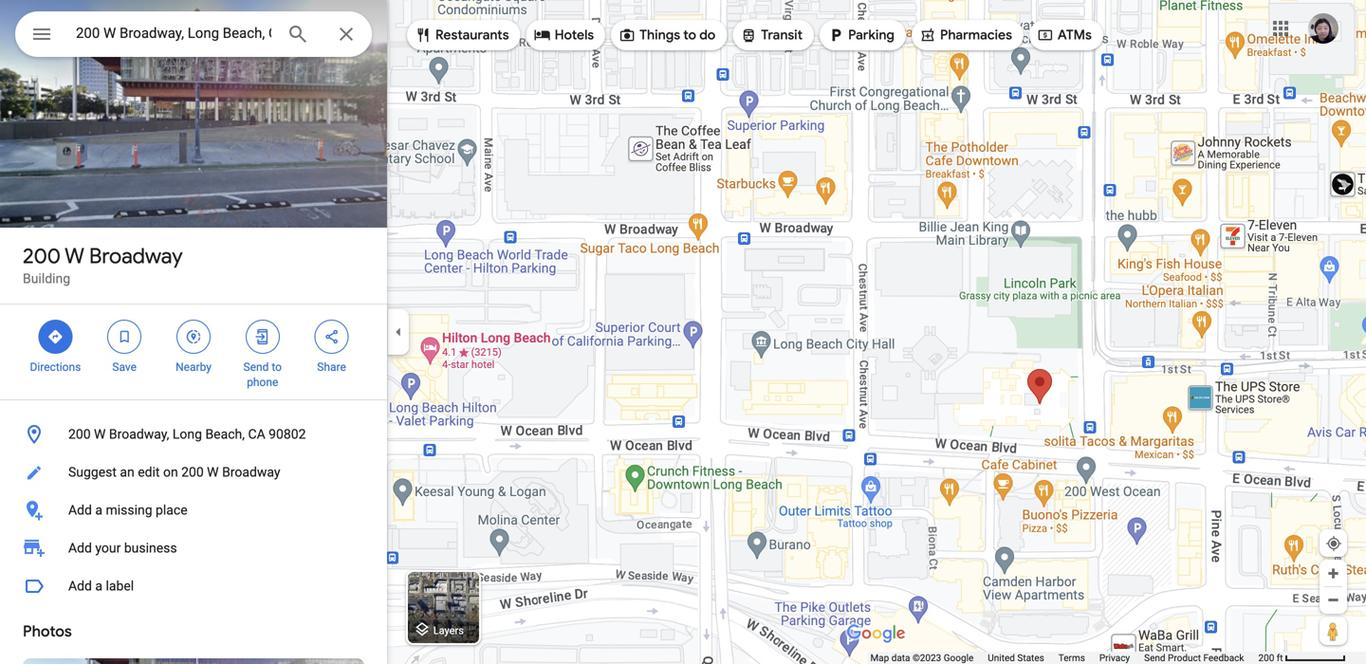 Task type: describe. For each thing, give the bounding box(es) containing it.
add for add your business
[[68, 541, 92, 556]]

layers
[[433, 625, 464, 637]]


[[1037, 25, 1054, 46]]


[[920, 25, 937, 46]]

suggest an edit on 200 w broadway button
[[0, 454, 387, 492]]


[[534, 25, 551, 46]]


[[254, 326, 271, 347]]

photos
[[23, 622, 72, 642]]

map
[[871, 652, 890, 664]]


[[30, 20, 53, 48]]

pharmacies
[[941, 27, 1013, 44]]

add a label
[[68, 578, 134, 594]]

200 w broadway building
[[23, 243, 183, 287]]

200 ft button
[[1259, 652, 1347, 664]]

200 for 200 ft
[[1259, 652, 1275, 664]]

suggest
[[68, 465, 117, 480]]

a for missing
[[95, 503, 103, 518]]

states
[[1018, 652, 1045, 664]]

your
[[95, 541, 121, 556]]

 parking
[[828, 25, 895, 46]]

data
[[892, 652, 911, 664]]

©2023
[[913, 652, 942, 664]]

2 horizontal spatial w
[[207, 465, 219, 480]]

 atms
[[1037, 25, 1092, 46]]

phone
[[247, 376, 278, 389]]

broadway inside button
[[222, 465, 280, 480]]


[[47, 326, 64, 347]]

transit
[[761, 27, 803, 44]]

w for broadway
[[65, 243, 84, 270]]

200 w broadway, long beach, ca 90802
[[68, 427, 306, 442]]

business
[[124, 541, 177, 556]]

add for add a label
[[68, 578, 92, 594]]

200 right on
[[181, 465, 204, 480]]

 transit
[[741, 25, 803, 46]]


[[415, 25, 432, 46]]


[[185, 326, 202, 347]]

share
[[317, 361, 346, 374]]

send product feedback
[[1145, 652, 1245, 664]]

zoom in image
[[1327, 567, 1341, 581]]


[[116, 326, 133, 347]]

add for add a missing place
[[68, 503, 92, 518]]

things
[[640, 27, 681, 44]]

broadway inside "200 w broadway building"
[[89, 243, 183, 270]]

footer inside google maps element
[[871, 652, 1259, 664]]

none field inside 200 w broadway, long beach, ca 90802 'field'
[[76, 22, 271, 45]]

200 W Broadway, Long Beach, CA 90802 field
[[15, 11, 372, 57]]

broadway,
[[109, 427, 169, 442]]

terms
[[1059, 652, 1086, 664]]

hotels
[[555, 27, 594, 44]]

product
[[1168, 652, 1202, 664]]

edit
[[138, 465, 160, 480]]

united
[[988, 652, 1015, 664]]

 hotels
[[534, 25, 594, 46]]

ft
[[1277, 652, 1284, 664]]

a for label
[[95, 578, 103, 594]]

do
[[700, 27, 716, 44]]

send to phone
[[243, 361, 282, 389]]

building
[[23, 271, 70, 287]]

to inside send to phone
[[272, 361, 282, 374]]



Task type: locate. For each thing, give the bounding box(es) containing it.
200 inside "200 w broadway building"
[[23, 243, 61, 270]]

 restaurants
[[415, 25, 509, 46]]

200
[[23, 243, 61, 270], [68, 427, 91, 442], [181, 465, 204, 480], [1259, 652, 1275, 664]]

united states button
[[988, 652, 1045, 664]]


[[741, 25, 758, 46]]

0 horizontal spatial w
[[65, 243, 84, 270]]

200 w broadway main content
[[0, 0, 387, 664]]

send for send product feedback
[[1145, 652, 1166, 664]]

a left missing
[[95, 503, 103, 518]]

1 vertical spatial send
[[1145, 652, 1166, 664]]

w inside "200 w broadway building"
[[65, 243, 84, 270]]

1 horizontal spatial broadway
[[222, 465, 280, 480]]

0 vertical spatial a
[[95, 503, 103, 518]]

a
[[95, 503, 103, 518], [95, 578, 103, 594]]

1 vertical spatial to
[[272, 361, 282, 374]]

200 w broadway, long beach, ca 90802 button
[[0, 416, 387, 454]]

1 horizontal spatial w
[[94, 427, 106, 442]]

send product feedback button
[[1145, 652, 1245, 664]]

show street view coverage image
[[1320, 617, 1348, 645]]

footer containing map data ©2023 google
[[871, 652, 1259, 664]]

send inside send to phone
[[243, 361, 269, 374]]

1 horizontal spatial send
[[1145, 652, 1166, 664]]

google maps element
[[0, 0, 1367, 664]]

beach,
[[205, 427, 245, 442]]

add left your
[[68, 541, 92, 556]]

0 horizontal spatial broadway
[[89, 243, 183, 270]]

1 vertical spatial broadway
[[222, 465, 280, 480]]


[[828, 25, 845, 46]]

 things to do
[[619, 25, 716, 46]]

on
[[163, 465, 178, 480]]

w
[[65, 243, 84, 270], [94, 427, 106, 442], [207, 465, 219, 480]]

restaurants
[[436, 27, 509, 44]]

send up phone
[[243, 361, 269, 374]]

parking
[[849, 27, 895, 44]]

2 add from the top
[[68, 541, 92, 556]]

broadway
[[89, 243, 183, 270], [222, 465, 280, 480]]

nearby
[[176, 361, 212, 374]]

add a missing place
[[68, 503, 188, 518]]

add inside add your business link
[[68, 541, 92, 556]]

zoom out image
[[1327, 593, 1341, 607]]

send inside send product feedback 'button'
[[1145, 652, 1166, 664]]

1 horizontal spatial to
[[684, 27, 697, 44]]

 button
[[15, 11, 68, 61]]

privacy
[[1100, 652, 1131, 664]]

add left label
[[68, 578, 92, 594]]

0 vertical spatial send
[[243, 361, 269, 374]]

feedback
[[1204, 652, 1245, 664]]

label
[[106, 578, 134, 594]]

footer
[[871, 652, 1259, 664]]

send for send to phone
[[243, 361, 269, 374]]

to
[[684, 27, 697, 44], [272, 361, 282, 374]]

collapse side panel image
[[388, 322, 409, 343]]

2 vertical spatial add
[[68, 578, 92, 594]]

broadway up 
[[89, 243, 183, 270]]

show your location image
[[1326, 535, 1343, 552]]

add your business link
[[0, 530, 387, 568]]

place
[[156, 503, 188, 518]]

send
[[243, 361, 269, 374], [1145, 652, 1166, 664]]

200 up suggest at the bottom left
[[68, 427, 91, 442]]

1 vertical spatial add
[[68, 541, 92, 556]]

privacy button
[[1100, 652, 1131, 664]]


[[619, 25, 636, 46]]


[[323, 326, 340, 347]]

None field
[[76, 22, 271, 45]]

broadway down ca
[[222, 465, 280, 480]]

a inside 'add a label' "button"
[[95, 578, 103, 594]]

to left do
[[684, 27, 697, 44]]

a inside add a missing place button
[[95, 503, 103, 518]]

3 add from the top
[[68, 578, 92, 594]]

0 horizontal spatial send
[[243, 361, 269, 374]]

to up phone
[[272, 361, 282, 374]]

to inside  things to do
[[684, 27, 697, 44]]

200 ft
[[1259, 652, 1284, 664]]

add a label button
[[0, 568, 387, 606]]

add inside 'add a label' "button"
[[68, 578, 92, 594]]

200 for 200 w broadway building
[[23, 243, 61, 270]]

2 vertical spatial w
[[207, 465, 219, 480]]

actions for 200 w broadway region
[[0, 305, 387, 400]]

add down suggest at the bottom left
[[68, 503, 92, 518]]

atms
[[1058, 27, 1092, 44]]

directions
[[30, 361, 81, 374]]

map data ©2023 google
[[871, 652, 974, 664]]

0 vertical spatial broadway
[[89, 243, 183, 270]]

200 left ft
[[1259, 652, 1275, 664]]

add
[[68, 503, 92, 518], [68, 541, 92, 556], [68, 578, 92, 594]]

 pharmacies
[[920, 25, 1013, 46]]

w up building
[[65, 243, 84, 270]]

1 vertical spatial w
[[94, 427, 106, 442]]

long
[[173, 427, 202, 442]]

an
[[120, 465, 135, 480]]

2 a from the top
[[95, 578, 103, 594]]

google
[[944, 652, 974, 664]]

1 add from the top
[[68, 503, 92, 518]]

1 a from the top
[[95, 503, 103, 518]]

w up suggest at the bottom left
[[94, 427, 106, 442]]

suggest an edit on 200 w broadway
[[68, 465, 280, 480]]

200 for 200 w broadway, long beach, ca 90802
[[68, 427, 91, 442]]

200 up building
[[23, 243, 61, 270]]

0 vertical spatial add
[[68, 503, 92, 518]]

google account: michele murakami  
(michele.murakami@adept.ai) image
[[1309, 13, 1339, 44]]

add a missing place button
[[0, 492, 387, 530]]

0 vertical spatial to
[[684, 27, 697, 44]]

united states
[[988, 652, 1045, 664]]

0 vertical spatial w
[[65, 243, 84, 270]]

w for broadway,
[[94, 427, 106, 442]]

a left label
[[95, 578, 103, 594]]

send left product
[[1145, 652, 1166, 664]]

90802
[[269, 427, 306, 442]]

save
[[112, 361, 137, 374]]

w down beach, at the left of the page
[[207, 465, 219, 480]]

ca
[[248, 427, 265, 442]]

missing
[[106, 503, 152, 518]]

0 horizontal spatial to
[[272, 361, 282, 374]]

 search field
[[15, 11, 372, 61]]

add your business
[[68, 541, 177, 556]]

1 vertical spatial a
[[95, 578, 103, 594]]

terms button
[[1059, 652, 1086, 664]]

add inside add a missing place button
[[68, 503, 92, 518]]



Task type: vqa. For each thing, say whether or not it's contained in the screenshot.
the middle Wings
no



